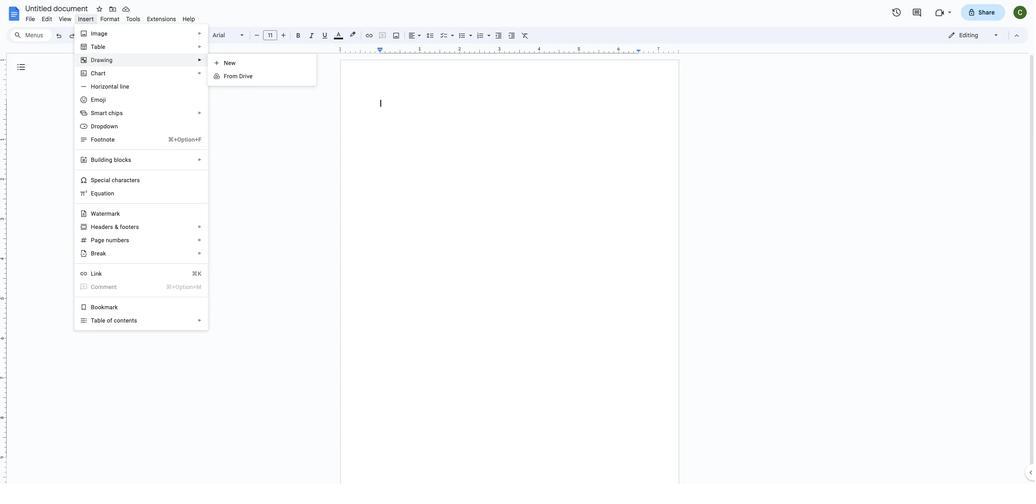 Task type: locate. For each thing, give the bounding box(es) containing it.
bottom margin image
[[0, 455, 6, 484]]

9 ► from the top
[[198, 251, 202, 256]]

► for e numbers
[[198, 238, 202, 242]]

insert menu item
[[75, 14, 97, 24]]

n
[[224, 60, 228, 66]]

tools menu item
[[123, 14, 144, 24]]

8 ► from the top
[[198, 238, 202, 242]]

comment m element
[[91, 284, 119, 291]]

view menu item
[[55, 14, 75, 24]]

tools
[[126, 15, 140, 23]]

brea
[[91, 250, 103, 257]]

drawing d element
[[91, 57, 115, 63]]

bookmark b element
[[91, 304, 120, 311]]

mage
[[93, 30, 107, 37]]

menu bar
[[22, 11, 198, 24]]

0 horizontal spatial d
[[91, 57, 95, 63]]

edit menu item
[[38, 14, 55, 24]]

foot
[[91, 136, 103, 143]]

3 ► from the top
[[198, 58, 202, 62]]

insert image image
[[391, 29, 401, 41]]

b
[[91, 157, 95, 163], [91, 304, 95, 311]]

1 ► from the top
[[198, 31, 202, 36]]

pa
[[91, 237, 98, 244]]

brea k
[[91, 250, 106, 257]]

6 ► from the top
[[198, 157, 202, 162]]

menu containing n
[[208, 53, 316, 86]]

top margin image
[[0, 60, 6, 102]]

mode and view toolbar
[[942, 27, 1024, 44]]

► for d rawing
[[198, 58, 202, 62]]

10 ► from the top
[[198, 318, 202, 323]]

format menu item
[[97, 14, 123, 24]]

⌘k
[[192, 271, 202, 277]]

izontal
[[101, 83, 118, 90]]

m
[[98, 284, 103, 291]]

ilding
[[98, 157, 112, 163]]

ial
[[104, 177, 110, 184]]

s
[[134, 317, 137, 324]]

image i element
[[91, 30, 110, 37]]

0 vertical spatial d
[[91, 57, 95, 63]]

⌘k element
[[182, 270, 202, 278]]

ote
[[106, 136, 115, 143]]

u
[[95, 157, 98, 163]]

highlight color image
[[348, 29, 357, 39]]

1 b from the top
[[91, 157, 95, 163]]

emoji
[[91, 97, 106, 103]]

co m ment
[[91, 284, 117, 291]]

dropdown 6 element
[[91, 123, 120, 130]]

7 ► from the top
[[198, 225, 202, 229]]

b for u
[[91, 157, 95, 163]]

main toolbar
[[51, 0, 532, 391]]

dropdown
[[91, 123, 118, 130]]

h
[[91, 224, 95, 230]]

2 b from the top
[[91, 304, 95, 311]]

menu item
[[80, 283, 202, 291]]

watermark
[[91, 211, 120, 217]]

bulleted list menu image
[[467, 30, 472, 33]]

menu bar containing file
[[22, 11, 198, 24]]

from drive d element
[[224, 73, 255, 80]]

line & paragraph spacing image
[[425, 29, 435, 41]]

t
[[91, 44, 94, 50]]

numbers
[[106, 237, 129, 244]]

1 vertical spatial b
[[91, 304, 95, 311]]

format
[[100, 15, 120, 23]]

blocks
[[114, 157, 131, 163]]

break k element
[[91, 250, 108, 257]]

1 horizontal spatial d
[[239, 73, 243, 80]]

i mage
[[91, 30, 107, 37]]

0 vertical spatial b
[[91, 157, 95, 163]]

ho
[[91, 83, 99, 90]]

d down t
[[91, 57, 95, 63]]

emoji 7 element
[[91, 97, 108, 103]]

b u ilding blocks
[[91, 157, 131, 163]]

special characters c element
[[91, 177, 142, 184]]

d
[[91, 57, 95, 63], [239, 73, 243, 80]]

►
[[198, 31, 202, 36], [198, 44, 202, 49], [198, 58, 202, 62], [198, 71, 202, 75], [198, 111, 202, 115], [198, 157, 202, 162], [198, 225, 202, 229], [198, 238, 202, 242], [198, 251, 202, 256], [198, 318, 202, 323]]

view
[[59, 15, 71, 23]]

help menu item
[[179, 14, 198, 24]]

d right from
[[239, 73, 243, 80]]

d rawing
[[91, 57, 113, 63]]

e quation
[[91, 190, 114, 197]]

smart chips
[[91, 110, 123, 116]]

► for i mage
[[198, 31, 202, 36]]

⌘+option+f element
[[158, 136, 202, 144]]

1
[[339, 46, 342, 52]]

from d rive
[[224, 73, 253, 80]]

e
[[101, 237, 104, 244]]

eaders
[[95, 224, 113, 230]]

arial
[[213, 31, 225, 39]]

chips
[[108, 110, 123, 116]]

e
[[91, 190, 94, 197]]

b left "ilding"
[[91, 157, 95, 163]]

edit
[[42, 15, 52, 23]]

2 ► from the top
[[198, 44, 202, 49]]

help
[[183, 15, 195, 23]]

menu
[[54, 24, 208, 484], [208, 53, 316, 86]]

chart q element
[[91, 70, 108, 77]]

l ink
[[91, 271, 102, 277]]

application
[[0, 0, 1035, 484]]

⌘+option+f
[[168, 136, 202, 143]]

n ew
[[224, 60, 236, 66]]

b up table
[[91, 304, 95, 311]]

footers
[[120, 224, 139, 230]]

editing
[[959, 31, 978, 39]]

t able
[[91, 44, 105, 50]]



Task type: describe. For each thing, give the bounding box(es) containing it.
chart
[[91, 70, 105, 77]]

spe
[[91, 177, 101, 184]]

rive
[[243, 73, 253, 80]]

checklist menu image
[[449, 30, 454, 33]]

Font size text field
[[264, 30, 277, 40]]

right margin image
[[637, 47, 678, 53]]

l
[[91, 271, 94, 277]]

font list. arial selected. option
[[213, 29, 235, 41]]

table of content s
[[91, 317, 137, 324]]

Star checkbox
[[94, 3, 105, 15]]

pa g e numbers
[[91, 237, 129, 244]]

content
[[114, 317, 134, 324]]

menu bar inside menu bar "banner"
[[22, 11, 198, 24]]

r
[[99, 83, 101, 90]]

table t element
[[91, 44, 108, 50]]

Menus field
[[10, 29, 52, 41]]

footnote n element
[[91, 136, 117, 143]]

g
[[98, 237, 101, 244]]

equation e element
[[91, 190, 117, 197]]

n
[[103, 136, 106, 143]]

► for brea k
[[198, 251, 202, 256]]

b ookmark
[[91, 304, 118, 311]]

table
[[91, 317, 105, 324]]

ookmark
[[95, 304, 118, 311]]

► for t able
[[198, 44, 202, 49]]

⌘+option+m
[[166, 284, 202, 291]]

b for ookmark
[[91, 304, 95, 311]]

h eaders & footers
[[91, 224, 139, 230]]

co
[[91, 284, 98, 291]]

application containing share
[[0, 0, 1035, 484]]

editing button
[[942, 29, 1005, 41]]

new n element
[[224, 60, 238, 66]]

share button
[[961, 4, 1005, 21]]

line
[[120, 83, 129, 90]]

k
[[103, 250, 106, 257]]

► for ilding blocks
[[198, 157, 202, 162]]

c
[[101, 177, 104, 184]]

menu containing i
[[54, 24, 208, 484]]

ew
[[228, 60, 236, 66]]

able
[[94, 44, 105, 50]]

&
[[115, 224, 118, 230]]

smart chips z element
[[91, 110, 125, 116]]

of
[[107, 317, 112, 324]]

insert
[[78, 15, 94, 23]]

ment
[[103, 284, 117, 291]]

horizontal line r element
[[91, 83, 132, 90]]

headers & footers h element
[[91, 224, 141, 230]]

extensions menu item
[[144, 14, 179, 24]]

left margin image
[[341, 47, 383, 53]]

i
[[91, 30, 93, 37]]

Font size field
[[263, 30, 281, 41]]

5 ► from the top
[[198, 111, 202, 115]]

link l element
[[91, 271, 104, 277]]

menu bar banner
[[0, 0, 1035, 484]]

quation
[[94, 190, 114, 197]]

share
[[979, 9, 995, 16]]

file menu item
[[22, 14, 38, 24]]

from
[[224, 73, 238, 80]]

4 ► from the top
[[198, 71, 202, 75]]

characters
[[112, 177, 140, 184]]

⌘+option+m element
[[156, 283, 202, 291]]

1 vertical spatial d
[[239, 73, 243, 80]]

ink
[[94, 271, 102, 277]]

file
[[26, 15, 35, 23]]

rawing
[[95, 57, 113, 63]]

foot n ote
[[91, 136, 115, 143]]

extensions
[[147, 15, 176, 23]]

watermark j element
[[91, 211, 122, 217]]

► for table of content s
[[198, 318, 202, 323]]

Rename text field
[[22, 3, 93, 13]]

building blocks u element
[[91, 157, 134, 163]]

page numbers g element
[[91, 237, 132, 244]]

text color image
[[334, 29, 343, 39]]

smart
[[91, 110, 107, 116]]

table of contents s element
[[91, 317, 140, 324]]

menu item containing co
[[80, 283, 202, 291]]

ho r izontal line
[[91, 83, 129, 90]]

spe c ial characters
[[91, 177, 140, 184]]

► for h eaders & footers
[[198, 225, 202, 229]]



Task type: vqa. For each thing, say whether or not it's contained in the screenshot.
H on the top of the page
yes



